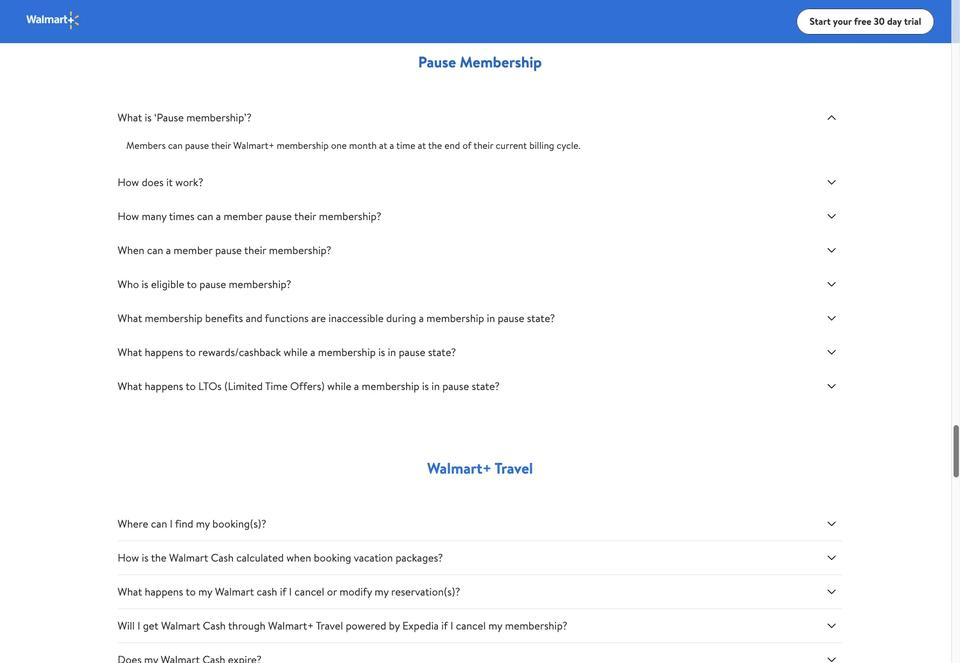 Task type: vqa. For each thing, say whether or not it's contained in the screenshot.
The "Shop" inside the the Toy Shop link
no



Task type: describe. For each thing, give the bounding box(es) containing it.
what for what happens to my walmart cash if i cancel or modify my reservation(s)?
[[118, 584, 142, 599]]

happens for rewards/cashback
[[145, 345, 183, 359]]

what is 'pause membership'? image
[[826, 111, 839, 124]]

to for rewards/cashback
[[186, 345, 196, 359]]

billing
[[530, 139, 555, 152]]

0 vertical spatial walmart+
[[233, 139, 275, 152]]

and
[[246, 311, 263, 325]]

a up what happens to ltos (limited time offers) while a membership is in pause state?
[[310, 345, 316, 359]]

booking
[[314, 550, 351, 565]]

does my walmart cash expire? image
[[826, 654, 839, 663]]

can for a
[[147, 243, 163, 257]]

ltos
[[198, 379, 222, 393]]

pause membership
[[418, 51, 542, 72]]

0 vertical spatial state?
[[527, 311, 555, 325]]

when
[[118, 243, 145, 257]]

will i get walmart cash through walmart+ travel powered by expedia if i cancel my membership?
[[118, 618, 568, 633]]

membership'?
[[186, 110, 252, 125]]

start your free 30 day trial button
[[797, 9, 935, 35]]

start
[[810, 14, 831, 28]]

walmart for through
[[161, 618, 200, 633]]

what membership benefits and functions are inaccessible during a membership in pause state? image
[[826, 312, 839, 325]]

what membership benefits and functions are inaccessible during a membership in pause state?
[[118, 311, 555, 325]]

functions
[[265, 311, 309, 325]]

2 vertical spatial walmart+
[[268, 618, 314, 633]]

cash for calculated
[[211, 550, 234, 565]]

vacation
[[354, 550, 393, 565]]

i left find on the left bottom
[[170, 516, 173, 531]]

who is eligible to pause membership? image
[[826, 278, 839, 291]]

cash for through
[[203, 618, 226, 633]]

members
[[126, 139, 166, 152]]

what for what is 'pause membership'?
[[118, 110, 142, 125]]

how for pause membership
[[118, 175, 139, 189]]

a right offers) at the bottom
[[354, 379, 359, 393]]

membership
[[460, 51, 542, 72]]

what happens to my walmart cash if i cancel or modify my reservation(s)?
[[118, 584, 461, 599]]

a up when can a member pause their membership?
[[216, 209, 221, 223]]

2 vertical spatial state?
[[472, 379, 500, 393]]

packages?
[[396, 550, 443, 565]]

how for walmart+ travel
[[118, 550, 139, 565]]

a right during
[[419, 311, 424, 325]]

how many times can a member pause their membership? image
[[826, 210, 839, 223]]

i left get
[[137, 618, 140, 633]]

calculated
[[236, 550, 284, 565]]

what for what membership benefits and functions are inaccessible during a membership in pause state?
[[118, 311, 142, 325]]

powered
[[346, 618, 386, 633]]

offers)
[[290, 379, 325, 393]]

0 horizontal spatial the
[[151, 550, 167, 565]]

happens for my
[[145, 584, 183, 599]]

a up eligible
[[166, 243, 171, 257]]

modify
[[340, 584, 372, 599]]

where
[[118, 516, 148, 531]]

w+ image
[[26, 11, 80, 30]]

1 horizontal spatial in
[[432, 379, 440, 393]]

many
[[142, 209, 167, 223]]

of
[[463, 139, 472, 152]]

or
[[327, 584, 337, 599]]

can for i
[[151, 516, 167, 531]]

reservation(s)?
[[391, 584, 461, 599]]

how is the walmart cash calculated when booking vacation packages?
[[118, 550, 443, 565]]

'pause
[[154, 110, 184, 125]]

can right times
[[197, 209, 213, 223]]

benefits
[[205, 311, 243, 325]]

by
[[389, 618, 400, 633]]

what happens to ltos (limited time offers) while a membership is in pause state?
[[118, 379, 500, 393]]

30
[[874, 14, 885, 28]]



Task type: locate. For each thing, give the bounding box(es) containing it.
when
[[287, 550, 311, 565]]

state?
[[527, 311, 555, 325], [428, 345, 456, 359], [472, 379, 500, 393]]

membership?
[[319, 209, 382, 223], [269, 243, 332, 257], [229, 277, 291, 291], [505, 618, 568, 633]]

start your free 30 day trial
[[810, 14, 922, 28]]

is for who is eligible to pause membership?
[[142, 277, 149, 291]]

how does it work?
[[118, 175, 203, 189]]

booking(s)?
[[213, 516, 266, 531]]

0 horizontal spatial in
[[388, 345, 396, 359]]

the left end on the top of page
[[428, 139, 442, 152]]

can right when
[[147, 243, 163, 257]]

is
[[145, 110, 152, 125], [142, 277, 149, 291], [379, 345, 385, 359], [422, 379, 429, 393], [142, 550, 149, 565]]

pause
[[418, 51, 456, 72]]

during
[[386, 311, 416, 325]]

cash
[[211, 550, 234, 565], [203, 618, 226, 633]]

2 vertical spatial walmart
[[161, 618, 200, 633]]

1 horizontal spatial while
[[327, 379, 352, 393]]

1 at from the left
[[379, 139, 387, 152]]

while down functions
[[284, 345, 308, 359]]

what for what happens to ltos (limited time offers) while a membership is in pause state?
[[118, 379, 142, 393]]

what happens to ltos (limited time offers) while a membership is in pause state? image
[[826, 380, 839, 393]]

cancel
[[295, 584, 325, 599], [456, 618, 486, 633]]

how is the walmart cash calculated when booking vacation packages? image
[[826, 552, 839, 564]]

who
[[118, 277, 139, 291]]

2 happens from the top
[[145, 379, 183, 393]]

can
[[168, 139, 183, 152], [197, 209, 213, 223], [147, 243, 163, 257], [151, 516, 167, 531]]

cycle.
[[557, 139, 581, 152]]

walmart+ travel
[[427, 458, 533, 479]]

inaccessible
[[329, 311, 384, 325]]

a
[[390, 139, 394, 152], [216, 209, 221, 223], [166, 243, 171, 257], [419, 311, 424, 325], [310, 345, 316, 359], [354, 379, 359, 393]]

1 horizontal spatial state?
[[472, 379, 500, 393]]

1 vertical spatial the
[[151, 550, 167, 565]]

the
[[428, 139, 442, 152], [151, 550, 167, 565]]

0 vertical spatial walmart
[[169, 550, 208, 565]]

times
[[169, 209, 195, 223]]

what happens to rewards/cashback while a membership is in pause state? image
[[826, 346, 839, 359]]

trial
[[905, 14, 922, 28]]

in
[[487, 311, 495, 325], [388, 345, 396, 359], [432, 379, 440, 393]]

0 vertical spatial how
[[118, 175, 139, 189]]

walmart
[[169, 550, 208, 565], [215, 584, 254, 599], [161, 618, 200, 633]]

how
[[118, 175, 139, 189], [118, 209, 139, 223], [118, 550, 139, 565]]

where can i find my booking(s)?
[[118, 516, 266, 531]]

it
[[166, 175, 173, 189]]

1 how from the top
[[118, 175, 139, 189]]

0 horizontal spatial while
[[284, 345, 308, 359]]

member up when can a member pause their membership?
[[224, 209, 263, 223]]

at right month
[[379, 139, 387, 152]]

to for my
[[186, 584, 196, 599]]

can left find on the left bottom
[[151, 516, 167, 531]]

2 vertical spatial how
[[118, 550, 139, 565]]

can for pause
[[168, 139, 183, 152]]

happens
[[145, 345, 183, 359], [145, 379, 183, 393], [145, 584, 183, 599]]

0 vertical spatial member
[[224, 209, 263, 223]]

1 vertical spatial cash
[[203, 618, 226, 633]]

are
[[311, 311, 326, 325]]

rewards/cashback
[[198, 345, 281, 359]]

will
[[118, 618, 135, 633]]

who is eligible to pause membership?
[[118, 277, 291, 291]]

1 horizontal spatial member
[[224, 209, 263, 223]]

0 vertical spatial while
[[284, 345, 308, 359]]

1 vertical spatial how
[[118, 209, 139, 223]]

0 vertical spatial cash
[[211, 550, 234, 565]]

2 horizontal spatial in
[[487, 311, 495, 325]]

2 how from the top
[[118, 209, 139, 223]]

how down where
[[118, 550, 139, 565]]

is for what is 'pause membership'?
[[145, 110, 152, 125]]

3 how from the top
[[118, 550, 139, 565]]

i right 'expedia'
[[451, 618, 454, 633]]

(limited
[[224, 379, 263, 393]]

walmart left cash
[[215, 584, 254, 599]]

if
[[280, 584, 287, 599], [442, 618, 448, 633]]

3 what from the top
[[118, 345, 142, 359]]

if right 'expedia'
[[442, 618, 448, 633]]

travel
[[495, 458, 533, 479], [316, 618, 343, 633]]

walmart for calculated
[[169, 550, 208, 565]]

can down the 'pause
[[168, 139, 183, 152]]

1 vertical spatial walmart+
[[427, 458, 492, 479]]

cancel left or
[[295, 584, 325, 599]]

1 horizontal spatial if
[[442, 618, 448, 633]]

while
[[284, 345, 308, 359], [327, 379, 352, 393]]

2 horizontal spatial state?
[[527, 311, 555, 325]]

1 horizontal spatial travel
[[495, 458, 533, 479]]

0 horizontal spatial if
[[280, 584, 287, 599]]

what happens to rewards/cashback while a membership is in pause state?
[[118, 345, 456, 359]]

at
[[379, 139, 387, 152], [418, 139, 426, 152]]

1 what from the top
[[118, 110, 142, 125]]

4 what from the top
[[118, 379, 142, 393]]

2 at from the left
[[418, 139, 426, 152]]

is for how is the walmart cash calculated when booking vacation packages?
[[142, 550, 149, 565]]

1 vertical spatial cancel
[[456, 618, 486, 633]]

time
[[265, 379, 288, 393]]

how many times can a member pause their membership?
[[118, 209, 382, 223]]

does
[[142, 175, 164, 189]]

their
[[211, 139, 231, 152], [474, 139, 494, 152], [294, 209, 316, 223], [244, 243, 266, 257]]

when can a member pause their membership? image
[[826, 244, 839, 257]]

0 vertical spatial the
[[428, 139, 442, 152]]

cash left through
[[203, 618, 226, 633]]

0 horizontal spatial state?
[[428, 345, 456, 359]]

get
[[143, 618, 159, 633]]

members can pause their walmart+ membership one month at a time at the end of their current billing cycle.
[[126, 139, 581, 152]]

walmart down where can i find my booking(s)?
[[169, 550, 208, 565]]

1 vertical spatial state?
[[428, 345, 456, 359]]

while right offers) at the bottom
[[327, 379, 352, 393]]

membership
[[277, 139, 329, 152], [145, 311, 203, 325], [427, 311, 484, 325], [318, 345, 376, 359], [362, 379, 420, 393]]

what happens to my walmart cash if i cancel or modify my reservation(s)? image
[[826, 586, 839, 598]]

where can i find my booking(s)? image
[[826, 518, 839, 530]]

when can a member pause their membership?
[[118, 243, 332, 257]]

member
[[224, 209, 263, 223], [174, 243, 213, 257]]

to for ltos
[[186, 379, 196, 393]]

how does it work? image
[[826, 176, 839, 189]]

1 vertical spatial happens
[[145, 379, 183, 393]]

free
[[855, 14, 872, 28]]

0 vertical spatial travel
[[495, 458, 533, 479]]

a left time at the left
[[390, 139, 394, 152]]

your
[[833, 14, 852, 28]]

2 what from the top
[[118, 311, 142, 325]]

0 horizontal spatial cancel
[[295, 584, 325, 599]]

what for what happens to rewards/cashback while a membership is in pause state?
[[118, 345, 142, 359]]

1 vertical spatial travel
[[316, 618, 343, 633]]

how left does
[[118, 175, 139, 189]]

0 vertical spatial if
[[280, 584, 287, 599]]

cash
[[257, 584, 277, 599]]

1 vertical spatial member
[[174, 243, 213, 257]]

one
[[331, 139, 347, 152]]

happens for ltos
[[145, 379, 183, 393]]

my
[[196, 516, 210, 531], [198, 584, 212, 599], [375, 584, 389, 599], [489, 618, 503, 633]]

1 horizontal spatial at
[[418, 139, 426, 152]]

how left 'many'
[[118, 209, 139, 223]]

1 vertical spatial in
[[388, 345, 396, 359]]

if right cash
[[280, 584, 287, 599]]

0 horizontal spatial member
[[174, 243, 213, 257]]

what is 'pause membership'?
[[118, 110, 252, 125]]

expedia
[[403, 618, 439, 633]]

walmart+
[[233, 139, 275, 152], [427, 458, 492, 479], [268, 618, 314, 633]]

find
[[175, 516, 193, 531]]

i
[[170, 516, 173, 531], [289, 584, 292, 599], [137, 618, 140, 633], [451, 618, 454, 633]]

current
[[496, 139, 527, 152]]

1 happens from the top
[[145, 345, 183, 359]]

will i get walmart cash through walmart+ travel powered by expedia if i cancel my membership? image
[[826, 620, 839, 632]]

day
[[888, 14, 902, 28]]

1 vertical spatial while
[[327, 379, 352, 393]]

to
[[187, 277, 197, 291], [186, 345, 196, 359], [186, 379, 196, 393], [186, 584, 196, 599]]

walmart right get
[[161, 618, 200, 633]]

0 vertical spatial in
[[487, 311, 495, 325]]

work?
[[176, 175, 203, 189]]

0 horizontal spatial travel
[[316, 618, 343, 633]]

cash left calculated
[[211, 550, 234, 565]]

0 horizontal spatial at
[[379, 139, 387, 152]]

cancel right 'expedia'
[[456, 618, 486, 633]]

0 vertical spatial happens
[[145, 345, 183, 359]]

1 vertical spatial walmart
[[215, 584, 254, 599]]

the down where can i find my booking(s)?
[[151, 550, 167, 565]]

1 vertical spatial if
[[442, 618, 448, 633]]

what
[[118, 110, 142, 125], [118, 311, 142, 325], [118, 345, 142, 359], [118, 379, 142, 393], [118, 584, 142, 599]]

1 horizontal spatial the
[[428, 139, 442, 152]]

2 vertical spatial happens
[[145, 584, 183, 599]]

3 happens from the top
[[145, 584, 183, 599]]

month
[[349, 139, 377, 152]]

0 vertical spatial cancel
[[295, 584, 325, 599]]

eligible
[[151, 277, 184, 291]]

1 horizontal spatial cancel
[[456, 618, 486, 633]]

i right cash
[[289, 584, 292, 599]]

end
[[445, 139, 460, 152]]

5 what from the top
[[118, 584, 142, 599]]

through
[[228, 618, 266, 633]]

pause
[[185, 139, 209, 152], [265, 209, 292, 223], [215, 243, 242, 257], [200, 277, 226, 291], [498, 311, 525, 325], [399, 345, 426, 359], [443, 379, 469, 393]]

member up who is eligible to pause membership? at the left
[[174, 243, 213, 257]]

2 vertical spatial in
[[432, 379, 440, 393]]

time
[[397, 139, 416, 152]]

at right time at the left
[[418, 139, 426, 152]]



